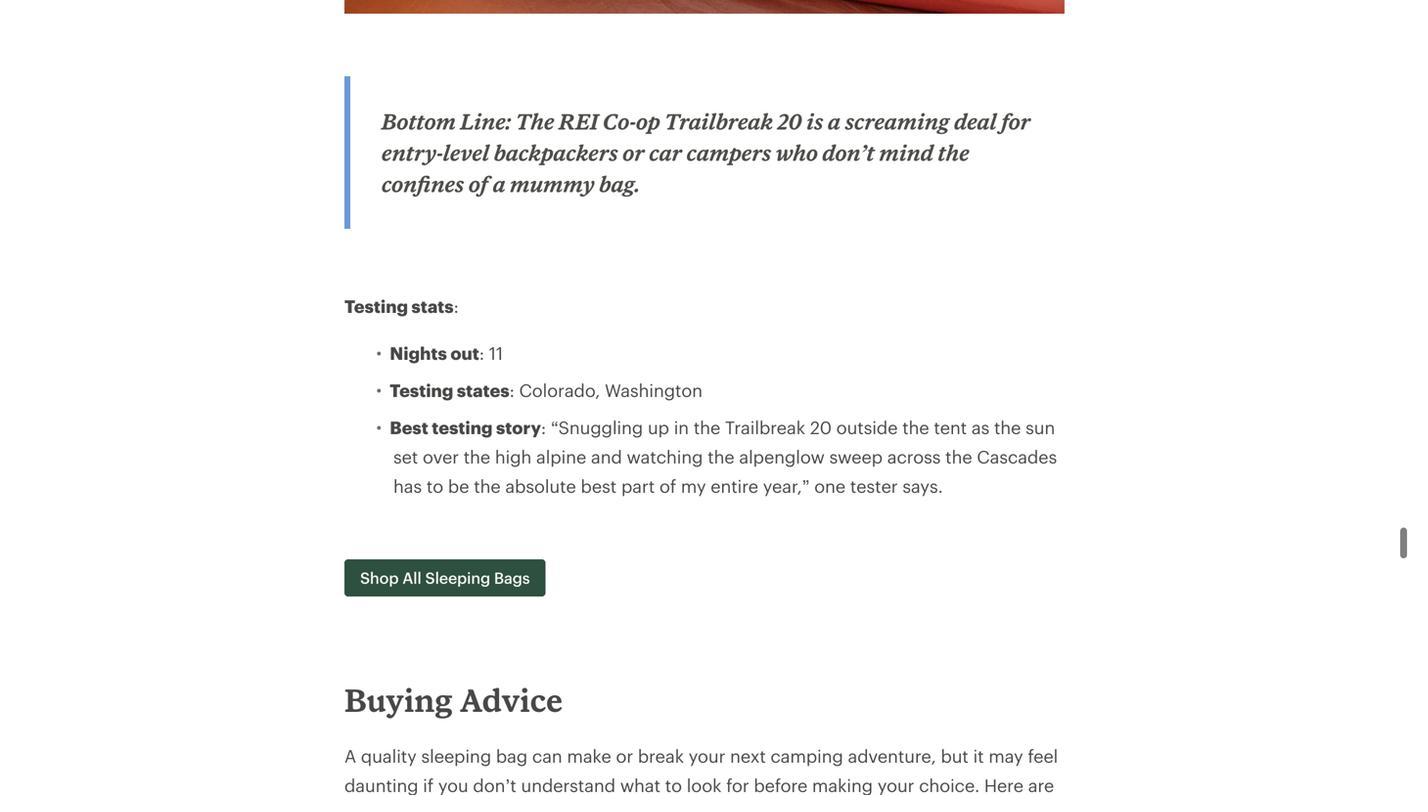 Task type: vqa. For each thing, say whether or not it's contained in the screenshot.
"Entire"
yes



Task type: locate. For each thing, give the bounding box(es) containing it.
don't inside a quality sleeping bag can make or break your next camping adventure, but it may feel daunting if you don't understand what to look for before making your choice. here ar
[[473, 776, 516, 796]]

: up alpine
[[541, 417, 546, 438]]

testing left stats
[[344, 296, 408, 317]]

of inside bottom line: the rei co-op trailbreak 20 is a screaming deal for entry-level backpackers or car campers who don't mind the confines of a mummy bag.
[[469, 171, 488, 197]]

who
[[776, 140, 818, 165]]

colorado,
[[519, 380, 600, 401]]

20 left 'is'
[[778, 109, 802, 134]]

you
[[438, 776, 468, 796]]

best
[[581, 476, 617, 497]]

trailbreak up alpenglow
[[725, 417, 805, 438]]

or
[[623, 140, 645, 165], [616, 746, 633, 767]]

1 horizontal spatial don't
[[822, 140, 875, 165]]

0 vertical spatial 20
[[778, 109, 802, 134]]

over
[[423, 447, 459, 467]]

the
[[516, 109, 554, 134]]

sleeping
[[425, 569, 490, 587]]

sweep
[[829, 447, 883, 467]]

set
[[393, 447, 418, 467]]

20 up sweep
[[810, 417, 832, 438]]

next
[[730, 746, 766, 767]]

backpackers
[[494, 140, 618, 165]]

0 horizontal spatial don't
[[473, 776, 516, 796]]

don't
[[822, 140, 875, 165], [473, 776, 516, 796]]

it
[[973, 746, 984, 767]]

0 horizontal spatial a
[[493, 171, 505, 197]]

:
[[454, 296, 459, 317], [479, 343, 484, 364], [509, 380, 515, 401], [541, 417, 546, 438]]

1 vertical spatial to
[[665, 776, 682, 796]]

to left be
[[427, 476, 443, 497]]

bags
[[494, 569, 530, 587]]

1 vertical spatial don't
[[473, 776, 516, 796]]

best testing story
[[390, 417, 541, 438]]

of
[[469, 171, 488, 197], [660, 476, 676, 497]]

in
[[674, 417, 689, 438]]

to
[[427, 476, 443, 497], [665, 776, 682, 796]]

0 vertical spatial for
[[1001, 109, 1031, 134]]

1 horizontal spatial of
[[660, 476, 676, 497]]

mind
[[879, 140, 933, 165]]

and
[[591, 447, 622, 467]]

or up what
[[616, 746, 633, 767]]

your
[[689, 746, 725, 767], [878, 776, 914, 796]]

0 vertical spatial or
[[623, 140, 645, 165]]

trailbreak inside : "snuggling up in the trailbreak 20 outside the tent as the sun set over the high alpine and watching the alpenglow sweep across the cascades has to be the absolute best part of my entire year," one tester says.
[[725, 417, 805, 438]]

1 vertical spatial testing
[[390, 380, 453, 401]]

: inside : "snuggling up in the trailbreak 20 outside the tent as the sun set over the high alpine and watching the alpenglow sweep across the cascades has to be the absolute best part of my entire year," one tester says.
[[541, 417, 546, 438]]

sleeping
[[421, 746, 491, 767]]

0 vertical spatial don't
[[822, 140, 875, 165]]

here
[[984, 776, 1024, 796]]

outside
[[836, 417, 898, 438]]

if
[[423, 776, 434, 796]]

your up look
[[689, 746, 725, 767]]

0 horizontal spatial of
[[469, 171, 488, 197]]

1 vertical spatial trailbreak
[[725, 417, 805, 438]]

of left my
[[660, 476, 676, 497]]

for right deal
[[1001, 109, 1031, 134]]

20
[[778, 109, 802, 134], [810, 417, 832, 438]]

quality
[[361, 746, 417, 767]]

to inside : "snuggling up in the trailbreak 20 outside the tent as the sun set over the high alpine and watching the alpenglow sweep across the cascades has to be the absolute best part of my entire year," one tester says.
[[427, 476, 443, 497]]

: left 11
[[479, 343, 484, 364]]

0 horizontal spatial to
[[427, 476, 443, 497]]

1 vertical spatial or
[[616, 746, 633, 767]]

don't down bag
[[473, 776, 516, 796]]

the right in
[[694, 417, 720, 438]]

a left mummy
[[493, 171, 505, 197]]

for
[[1001, 109, 1031, 134], [726, 776, 749, 796]]

a right 'is'
[[828, 109, 841, 134]]

testing down nights
[[390, 380, 453, 401]]

the up entire
[[708, 447, 734, 467]]

0 vertical spatial testing
[[344, 296, 408, 317]]

across
[[887, 447, 941, 467]]

1 vertical spatial for
[[726, 776, 749, 796]]

0 vertical spatial trailbreak
[[665, 109, 773, 134]]

entry-
[[382, 140, 443, 165]]

the down deal
[[938, 140, 970, 165]]

0 vertical spatial of
[[469, 171, 488, 197]]

testing
[[344, 296, 408, 317], [390, 380, 453, 401]]

for down next
[[726, 776, 749, 796]]

line:
[[460, 109, 511, 134]]

making
[[812, 776, 873, 796]]

to left look
[[665, 776, 682, 796]]

: up story
[[509, 380, 515, 401]]

campers
[[687, 140, 771, 165]]

shop all sleeping bags
[[360, 569, 530, 587]]

1 horizontal spatial for
[[1001, 109, 1031, 134]]

washington
[[605, 380, 703, 401]]

the
[[938, 140, 970, 165], [694, 417, 720, 438], [902, 417, 929, 438], [994, 417, 1021, 438], [464, 447, 490, 467], [708, 447, 734, 467], [945, 447, 972, 467], [474, 476, 501, 497]]

alpenglow
[[739, 447, 825, 467]]

best
[[390, 417, 428, 438]]

of down level
[[469, 171, 488, 197]]

screaming
[[845, 109, 950, 134]]

1 horizontal spatial your
[[878, 776, 914, 796]]

0 vertical spatial to
[[427, 476, 443, 497]]

0 horizontal spatial for
[[726, 776, 749, 796]]

testing stats :
[[344, 296, 459, 317]]

the right as
[[994, 417, 1021, 438]]

says.
[[903, 476, 943, 497]]

0 horizontal spatial 20
[[778, 109, 802, 134]]

1 horizontal spatial 20
[[810, 417, 832, 438]]

your down 'adventure,'
[[878, 776, 914, 796]]

testing for testing states
[[390, 380, 453, 401]]

mummy
[[510, 171, 595, 197]]

trailbreak
[[665, 109, 773, 134], [725, 417, 805, 438]]

: up out
[[454, 296, 459, 317]]

buying advice
[[344, 682, 563, 719]]

1 vertical spatial a
[[493, 171, 505, 197]]

the right be
[[474, 476, 501, 497]]

1 horizontal spatial a
[[828, 109, 841, 134]]

daunting
[[344, 776, 418, 796]]

or left car at the top of page
[[623, 140, 645, 165]]

op
[[636, 109, 660, 134]]

1 vertical spatial your
[[878, 776, 914, 796]]

for inside a quality sleeping bag can make or break your next camping adventure, but it may feel daunting if you don't understand what to look for before making your choice. here ar
[[726, 776, 749, 796]]

the up across
[[902, 417, 929, 438]]

trailbreak inside bottom line: the rei co-op trailbreak 20 is a screaming deal for entry-level backpackers or car campers who don't mind the confines of a mummy bag.
[[665, 109, 773, 134]]

or inside bottom line: the rei co-op trailbreak 20 is a screaming deal for entry-level backpackers or car campers who don't mind the confines of a mummy bag.
[[623, 140, 645, 165]]

1 vertical spatial of
[[660, 476, 676, 497]]

: for testing stats
[[454, 296, 459, 317]]

0 vertical spatial a
[[828, 109, 841, 134]]

for inside bottom line: the rei co-op trailbreak 20 is a screaming deal for entry-level backpackers or car campers who don't mind the confines of a mummy bag.
[[1001, 109, 1031, 134]]

look
[[687, 776, 722, 796]]

1 horizontal spatial to
[[665, 776, 682, 796]]

out
[[450, 343, 479, 364]]

bottom
[[382, 109, 456, 134]]

11
[[489, 343, 503, 364]]

testing
[[432, 417, 493, 438]]

entire
[[711, 476, 758, 497]]

1 vertical spatial 20
[[810, 417, 832, 438]]

but
[[941, 746, 969, 767]]

don't down 'is'
[[822, 140, 875, 165]]

a
[[828, 109, 841, 134], [493, 171, 505, 197]]

rei
[[559, 109, 599, 134]]

trailbreak up campers
[[665, 109, 773, 134]]

0 vertical spatial your
[[689, 746, 725, 767]]



Task type: describe. For each thing, give the bounding box(es) containing it.
rei co-op trailbreak 20 image
[[344, 0, 1065, 14]]

watching
[[627, 447, 703, 467]]

alpine
[[536, 447, 586, 467]]

has
[[393, 476, 422, 497]]

be
[[448, 476, 469, 497]]

stats
[[412, 296, 454, 317]]

: for nights out
[[479, 343, 484, 364]]

as
[[972, 417, 990, 438]]

bag.
[[599, 171, 640, 197]]

a quality sleeping bag can make or break your next camping adventure, but it may feel daunting if you don't understand what to look for before making your choice. here ar
[[344, 746, 1063, 796]]

confines
[[382, 171, 464, 197]]

year,"
[[763, 476, 810, 497]]

choice.
[[919, 776, 980, 796]]

absolute
[[505, 476, 576, 497]]

: for testing states
[[509, 380, 515, 401]]

story
[[496, 417, 541, 438]]

0 horizontal spatial your
[[689, 746, 725, 767]]

break
[[638, 746, 684, 767]]

adventure,
[[848, 746, 936, 767]]

make
[[567, 746, 611, 767]]

part
[[621, 476, 655, 497]]

level
[[443, 140, 489, 165]]

what
[[620, 776, 661, 796]]

is
[[806, 109, 823, 134]]

: "snuggling up in the trailbreak 20 outside the tent as the sun set over the high alpine and watching the alpenglow sweep across the cascades has to be the absolute best part of my entire year," one tester says.
[[393, 417, 1057, 497]]

the down tent at the right bottom of page
[[945, 447, 972, 467]]

shop all sleeping bags link
[[344, 560, 546, 597]]

states
[[457, 380, 509, 401]]

bottom line: the rei co-op trailbreak 20 is a screaming deal for entry-level backpackers or car campers who don't mind the confines of a mummy bag.
[[382, 109, 1031, 197]]

high
[[495, 447, 532, 467]]

tent
[[934, 417, 967, 438]]

"snuggling
[[551, 417, 643, 438]]

one
[[814, 476, 846, 497]]

the down best testing story
[[464, 447, 490, 467]]

20 inside : "snuggling up in the trailbreak 20 outside the tent as the sun set over the high alpine and watching the alpenglow sweep across the cascades has to be the absolute best part of my entire year," one tester says.
[[810, 417, 832, 438]]

advice
[[460, 682, 563, 719]]

up
[[648, 417, 669, 438]]

the inside bottom line: the rei co-op trailbreak 20 is a screaming deal for entry-level backpackers or car campers who don't mind the confines of a mummy bag.
[[938, 140, 970, 165]]

all
[[402, 569, 421, 587]]

car
[[649, 140, 682, 165]]

co-
[[603, 109, 636, 134]]

cascades
[[977, 447, 1057, 467]]

of inside : "snuggling up in the trailbreak 20 outside the tent as the sun set over the high alpine and watching the alpenglow sweep across the cascades has to be the absolute best part of my entire year," one tester says.
[[660, 476, 676, 497]]

nights out : 11
[[390, 343, 503, 364]]

nights
[[390, 343, 447, 364]]

or inside a quality sleeping bag can make or break your next camping adventure, but it may feel daunting if you don't understand what to look for before making your choice. here ar
[[616, 746, 633, 767]]

bag
[[496, 746, 528, 767]]

camping
[[771, 746, 843, 767]]

may
[[989, 746, 1023, 767]]

deal
[[954, 109, 997, 134]]

understand
[[521, 776, 616, 796]]

don't inside bottom line: the rei co-op trailbreak 20 is a screaming deal for entry-level backpackers or car campers who don't mind the confines of a mummy bag.
[[822, 140, 875, 165]]

feel
[[1028, 746, 1058, 767]]

tester
[[850, 476, 898, 497]]

testing for testing stats
[[344, 296, 408, 317]]

20 inside bottom line: the rei co-op trailbreak 20 is a screaming deal for entry-level backpackers or car campers who don't mind the confines of a mummy bag.
[[778, 109, 802, 134]]

before
[[754, 776, 808, 796]]

can
[[532, 746, 562, 767]]

my
[[681, 476, 706, 497]]

a
[[344, 746, 356, 767]]

buying
[[344, 682, 453, 719]]

to inside a quality sleeping bag can make or break your next camping adventure, but it may feel daunting if you don't understand what to look for before making your choice. here ar
[[665, 776, 682, 796]]

sun
[[1026, 417, 1055, 438]]

testing states : colorado, washington
[[390, 380, 703, 401]]

shop
[[360, 569, 399, 587]]



